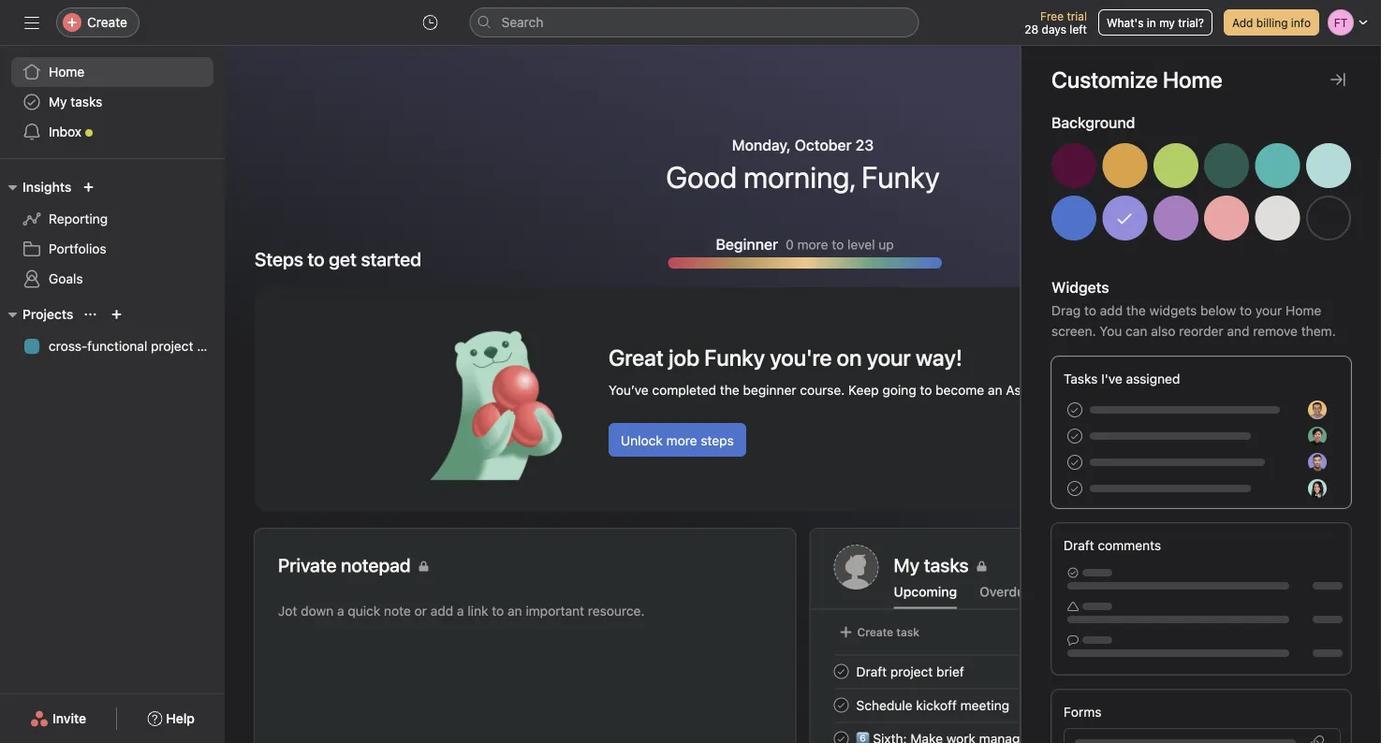 Task type: locate. For each thing, give the bounding box(es) containing it.
draft up completed
[[1064, 538, 1094, 553]]

kickoff
[[916, 698, 957, 713]]

oct 20 – 24
[[1266, 665, 1329, 678]]

0 vertical spatial completed image
[[830, 661, 853, 683]]

more inside button
[[666, 433, 697, 449]]

what's
[[1107, 16, 1144, 29]]

–
[[1305, 665, 1312, 678]]

the left beginner
[[720, 383, 739, 398]]

0 vertical spatial the
[[1126, 303, 1146, 318]]

add billing info button
[[1224, 9, 1319, 36]]

23
[[856, 136, 874, 154]]

left
[[1070, 22, 1087, 36]]

to up the and
[[1240, 303, 1252, 318]]

1 vertical spatial completed checkbox
[[830, 728, 853, 743]]

more right 0
[[797, 237, 828, 252]]

0 vertical spatial home
[[49, 64, 85, 80]]

drag to add the widgets below to your home screen. you can also reorder and remove them.
[[1052, 303, 1336, 339]]

completed image
[[830, 661, 853, 683], [830, 694, 853, 717], [830, 728, 853, 743]]

0 horizontal spatial home
[[49, 64, 85, 80]]

draft
[[1064, 538, 1094, 553], [856, 664, 887, 680]]

trial?
[[1178, 16, 1204, 29]]

project inside the cross-functional project plan link
[[151, 338, 193, 354]]

draft for draft comments
[[1064, 538, 1094, 553]]

0 vertical spatial project
[[151, 338, 193, 354]]

Completed checkbox
[[830, 661, 853, 683]]

create up 'home' "link"
[[87, 15, 127, 30]]

screen.
[[1052, 324, 1096, 339]]

1 horizontal spatial the
[[1126, 303, 1146, 318]]

schedule kickoff meeting
[[856, 698, 1009, 713]]

functional
[[87, 338, 147, 354]]

reorder
[[1179, 324, 1224, 339]]

course.
[[800, 383, 845, 398]]

goals link
[[11, 264, 213, 294]]

steps to get started
[[255, 248, 421, 270]]

great
[[609, 345, 664, 371]]

more left steps
[[666, 433, 697, 449]]

0 vertical spatial draft
[[1064, 538, 1094, 553]]

the up can
[[1126, 303, 1146, 318]]

background option group
[[1052, 143, 1351, 248]]

create left the task in the right of the page
[[857, 626, 893, 639]]

add profile photo image
[[834, 545, 879, 590]]

completed image for draft
[[830, 661, 853, 683]]

cross-
[[49, 338, 87, 354]]

0 vertical spatial create
[[87, 15, 127, 30]]

1 vertical spatial the
[[720, 383, 739, 398]]

2 completed image from the top
[[830, 694, 853, 717]]

the inside drag to add the widgets below to your home screen. you can also reorder and remove them.
[[1126, 303, 1146, 318]]

steps
[[255, 248, 303, 270]]

plan
[[197, 338, 223, 354]]

1 vertical spatial more
[[666, 433, 697, 449]]

home inside drag to add the widgets below to your home screen. you can also reorder and remove them.
[[1286, 303, 1322, 318]]

pro!
[[1046, 383, 1071, 398]]

1 horizontal spatial create
[[857, 626, 893, 639]]

brief
[[936, 664, 964, 680]]

0 vertical spatial completed checkbox
[[830, 694, 853, 717]]

drag
[[1052, 303, 1081, 318]]

create inside dropdown button
[[87, 15, 127, 30]]

new project or portfolio image
[[111, 309, 122, 320]]

funky up beginner
[[704, 345, 765, 371]]

0 horizontal spatial create
[[87, 15, 127, 30]]

1 vertical spatial create
[[857, 626, 893, 639]]

1 horizontal spatial home
[[1286, 303, 1322, 318]]

remove
[[1253, 324, 1298, 339]]

search button
[[470, 7, 919, 37]]

0 horizontal spatial the
[[720, 383, 739, 398]]

beginner
[[716, 235, 778, 253]]

create task
[[857, 626, 920, 639]]

days
[[1042, 22, 1066, 36]]

home link
[[11, 57, 213, 87]]

project left the brief
[[890, 664, 933, 680]]

insights
[[22, 179, 72, 195]]

0 vertical spatial more
[[797, 237, 828, 252]]

what's in my trial? button
[[1098, 9, 1213, 36]]

projects element
[[0, 298, 225, 365]]

2 vertical spatial completed image
[[830, 728, 853, 743]]

project left plan on the left
[[151, 338, 193, 354]]

create
[[87, 15, 127, 30], [857, 626, 893, 639]]

0
[[786, 237, 794, 252]]

assigned
[[1126, 371, 1180, 387]]

you've completed the beginner course. keep going to become an asana pro!
[[609, 383, 1071, 398]]

insights button
[[0, 176, 72, 199]]

add
[[1100, 303, 1123, 318]]

free trial 28 days left
[[1025, 9, 1087, 36]]

insights element
[[0, 170, 225, 298]]

search
[[501, 15, 544, 30]]

projects button
[[0, 303, 73, 326]]

home up my
[[49, 64, 85, 80]]

monday,
[[732, 136, 791, 154]]

Completed checkbox
[[830, 694, 853, 717], [830, 728, 853, 743]]

private
[[278, 554, 337, 576]]

funky inside monday, october 23 good morning, funky
[[862, 159, 940, 195]]

level
[[847, 237, 875, 252]]

0 horizontal spatial project
[[151, 338, 193, 354]]

completed image for schedule
[[830, 694, 853, 717]]

home up them.
[[1286, 303, 1322, 318]]

1 vertical spatial project
[[890, 664, 933, 680]]

0 horizontal spatial funky
[[704, 345, 765, 371]]

1 horizontal spatial funky
[[862, 159, 940, 195]]

2 completed checkbox from the top
[[830, 728, 853, 743]]

my tasks link
[[11, 87, 213, 117]]

draft for draft project brief
[[856, 664, 887, 680]]

1 horizontal spatial draft
[[1064, 538, 1094, 553]]

0 horizontal spatial more
[[666, 433, 697, 449]]

0 vertical spatial funky
[[862, 159, 940, 195]]

reporting
[[49, 211, 108, 227]]

forms
[[1064, 705, 1102, 720]]

widgets
[[1149, 303, 1197, 318]]

below
[[1200, 303, 1236, 318]]

private notepad
[[278, 554, 411, 576]]

1 completed checkbox from the top
[[830, 694, 853, 717]]

1 vertical spatial draft
[[856, 664, 887, 680]]

the
[[1126, 303, 1146, 318], [720, 383, 739, 398]]

1 vertical spatial home
[[1286, 303, 1322, 318]]

home
[[49, 64, 85, 80], [1286, 303, 1322, 318]]

can
[[1126, 324, 1147, 339]]

become
[[936, 383, 984, 398]]

get started
[[329, 248, 421, 270]]

1 horizontal spatial more
[[797, 237, 828, 252]]

history image
[[423, 15, 438, 30]]

funky down 23
[[862, 159, 940, 195]]

trial
[[1067, 9, 1087, 22]]

0 horizontal spatial draft
[[856, 664, 887, 680]]

to left 'level'
[[832, 237, 844, 252]]

1 vertical spatial completed image
[[830, 694, 853, 717]]

overdue
[[980, 584, 1032, 600]]

global element
[[0, 46, 225, 158]]

to
[[832, 237, 844, 252], [308, 248, 325, 270], [1084, 303, 1096, 318], [1240, 303, 1252, 318], [920, 383, 932, 398]]

draft right completed checkbox
[[856, 664, 887, 680]]

1 vertical spatial funky
[[704, 345, 765, 371]]

create inside button
[[857, 626, 893, 639]]

overdue button
[[980, 584, 1032, 609]]

you're
[[770, 345, 832, 371]]

show options, current sort, top image
[[85, 309, 96, 320]]

24
[[1315, 665, 1329, 678]]

1 completed image from the top
[[830, 661, 853, 683]]

new image
[[83, 182, 94, 193]]



Task type: describe. For each thing, give the bounding box(es) containing it.
task
[[896, 626, 920, 639]]

completed button
[[1055, 584, 1123, 609]]

i've
[[1101, 371, 1123, 387]]

billing
[[1256, 16, 1288, 29]]

good
[[666, 159, 737, 195]]

20
[[1288, 665, 1302, 678]]

portfolios link
[[11, 234, 213, 264]]

help button
[[135, 702, 207, 736]]

schedule
[[856, 698, 913, 713]]

cross-functional project plan link
[[11, 331, 223, 361]]

going
[[882, 383, 916, 398]]

great job funky you're on your way!
[[609, 345, 963, 371]]

add
[[1232, 16, 1253, 29]]

your way!
[[867, 345, 963, 371]]

on
[[837, 345, 862, 371]]

beginner 0 more to level up
[[716, 235, 894, 253]]

invite
[[52, 711, 86, 727]]

info
[[1291, 16, 1311, 29]]

completed
[[652, 383, 716, 398]]

widgets
[[1052, 279, 1109, 296]]

home inside "link"
[[49, 64, 85, 80]]

add billing info
[[1232, 16, 1311, 29]]

projects
[[22, 307, 73, 322]]

customize home
[[1052, 66, 1223, 93]]

you
[[1100, 324, 1122, 339]]

to right steps
[[308, 248, 325, 270]]

28
[[1025, 22, 1039, 36]]

tasks
[[1064, 371, 1098, 387]]

free
[[1040, 9, 1064, 22]]

goals
[[49, 271, 83, 287]]

october
[[795, 136, 852, 154]]

meeting
[[960, 698, 1009, 713]]

beginner
[[743, 383, 796, 398]]

unlock more steps
[[621, 433, 734, 449]]

my
[[49, 94, 67, 110]]

to inside beginner 0 more to level up
[[832, 237, 844, 252]]

oct
[[1266, 665, 1285, 678]]

asana
[[1006, 383, 1043, 398]]

inbox
[[49, 124, 82, 140]]

reporting link
[[11, 204, 213, 234]]

job
[[669, 345, 699, 371]]

in
[[1147, 16, 1156, 29]]

also
[[1151, 324, 1176, 339]]

my tasks
[[894, 554, 969, 576]]

up
[[879, 237, 894, 252]]

comments
[[1098, 538, 1161, 553]]

and
[[1227, 324, 1250, 339]]

tasks
[[71, 94, 102, 110]]

search list box
[[470, 7, 919, 37]]

create for create
[[87, 15, 127, 30]]

monday, october 23 good morning, funky
[[666, 136, 940, 195]]

them.
[[1301, 324, 1336, 339]]

to right going
[[920, 383, 932, 398]]

upcoming
[[894, 584, 957, 600]]

3 completed image from the top
[[830, 728, 853, 743]]

background
[[1052, 114, 1135, 132]]

steps
[[701, 433, 734, 449]]

create task button
[[834, 619, 924, 646]]

an
[[988, 383, 1002, 398]]

draft comments
[[1064, 538, 1161, 553]]

my tasks link
[[894, 552, 1328, 579]]

notepad
[[341, 554, 411, 576]]

my tasks
[[49, 94, 102, 110]]

you've
[[609, 383, 649, 398]]

upcoming button
[[894, 584, 957, 609]]

inbox link
[[11, 117, 213, 147]]

tasks i've assigned
[[1064, 371, 1180, 387]]

more inside beginner 0 more to level up
[[797, 237, 828, 252]]

1 horizontal spatial project
[[890, 664, 933, 680]]

morning,
[[744, 159, 855, 195]]

portfolios
[[49, 241, 106, 257]]

what's in my trial?
[[1107, 16, 1204, 29]]

draft project brief
[[856, 664, 964, 680]]

hide sidebar image
[[24, 15, 39, 30]]

help
[[166, 711, 195, 727]]

invite button
[[18, 702, 98, 736]]

to left add
[[1084, 303, 1096, 318]]

create for create task
[[857, 626, 893, 639]]

close customization pane image
[[1331, 72, 1346, 87]]

create button
[[56, 7, 139, 37]]

keep
[[848, 383, 879, 398]]

your
[[1255, 303, 1282, 318]]



Task type: vqa. For each thing, say whether or not it's contained in the screenshot.
GREAT JOB FUNKY YOU'RE ON YOUR WAY! on the top of page
yes



